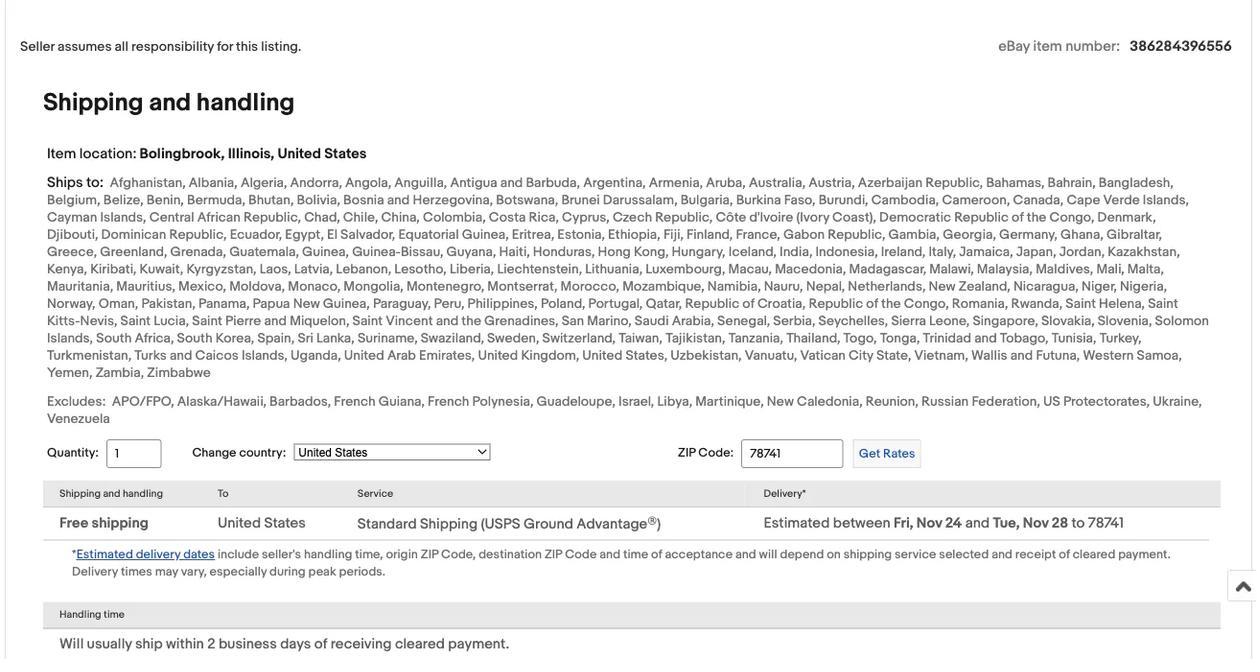 Task type: vqa. For each thing, say whether or not it's contained in the screenshot.
'turkey,'
yes



Task type: locate. For each thing, give the bounding box(es) containing it.
1 horizontal spatial south
[[177, 330, 213, 346]]

the down the canada,
[[1027, 209, 1047, 225]]

handling up peak
[[304, 547, 352, 562]]

afghanistan, albania, algeria, andorra, angola, anguilla, antigua and barbuda, argentina, armenia, aruba, australia, austria, azerbaijan republic, bahamas, bahrain, bangladesh, belgium, belize, benin, bermuda, bhutan, bolivia, bosnia and herzegovina, botswana, brunei darussalam, bulgaria, burkina faso, burundi, cambodia, cameroon, canada, cape verde islands, cayman islands, central african republic, chad, chile, china, colombia, costa rica, cyprus, czech republic, côte d'ivoire (ivory coast), democratic republic of the congo, denmark, djibouti, dominican republic, ecuador, egypt, el salvador, equatorial guinea, eritrea, estonia, ethiopia, fiji, finland, france, gabon republic, gambia, georgia, germany, ghana, gibraltar, greece, greenland, grenada, guatemala, guinea, guinea-bissau, guyana, haiti, honduras, hong kong, hungary, iceland, india, indonesia, ireland, italy, jamaica, japan, jordan, kazakhstan, kenya, kiribati, kuwait, kyrgyzstan, laos, latvia, lebanon, lesotho, liberia, liechtenstein, lithuania, luxembourg, macau, macedonia, madagascar, malawi, malaysia, maldives, mali, malta, mauritania, mauritius, mexico, moldova, monaco, mongolia, montenegro, montserrat, morocco, mozambique, namibia, nauru, nepal, netherlands, new zealand, nicaragua, niger, nigeria, norway, oman, pakistan, panama, papua new guinea, paraguay, peru, philippines, poland, portugal, qatar, republic of croatia, republic of the congo, romania, rwanda, saint helena, saint kitts-nevis, saint lucia, saint pierre and miquelon, saint vincent and the grenadines, san marino, saudi arabia, senegal, serbia, seychelles, sierra leone, singapore, slovakia, slovenia, solomon islands, south africa, south korea, spain, sri lanka, suriname, swaziland, sweden, switzerland, taiwan, tajikistan, tanzania, thailand, togo, tonga, trinidad and tobago, tunisia, turkey, turkmenistan, turks and caicos islands, uganda, united arab emirates, united kingdom, united states, uzbekistan, vanuatu, vatican city state, vietnam, wallis and futuna, western samoa, yemen, zambia, zimbabwe
[[47, 175, 1210, 381]]

0 horizontal spatial shipping
[[92, 515, 149, 532]]

zambia,
[[96, 364, 144, 381]]

time up usually
[[104, 609, 125, 621]]

2 vertical spatial shipping
[[420, 516, 478, 533]]

time
[[623, 547, 649, 562], [104, 609, 125, 621]]

burkina
[[736, 192, 781, 208]]

french left guiana,
[[334, 393, 376, 410]]

0 horizontal spatial time
[[104, 609, 125, 621]]

nov
[[917, 515, 943, 532], [1023, 515, 1049, 532]]

shipping down between on the bottom right of page
[[844, 547, 892, 562]]

gabon
[[784, 226, 825, 243]]

turks
[[135, 347, 167, 364]]

tunisia,
[[1052, 330, 1097, 346]]

shipping up free
[[59, 487, 101, 500]]

states up 'seller's'
[[264, 515, 306, 532]]

latvia,
[[294, 261, 333, 277]]

estimated up delivery
[[76, 547, 133, 562]]

nov left 24 at the right of page
[[917, 515, 943, 532]]

croatia,
[[758, 295, 806, 312]]

for
[[217, 38, 233, 55]]

anguilla,
[[395, 175, 447, 191]]

0 vertical spatial states
[[325, 145, 367, 162]]

time down advantage
[[623, 547, 649, 562]]

1 horizontal spatial time
[[623, 547, 649, 562]]

wallis
[[972, 347, 1008, 364]]

shipping up * estimated delivery dates
[[92, 515, 149, 532]]

republic,
[[926, 175, 984, 191], [244, 209, 301, 225], [655, 209, 713, 225], [169, 226, 227, 243], [828, 226, 886, 243]]

handling
[[59, 609, 101, 621]]

gibraltar,
[[1107, 226, 1163, 243]]

south up caicos
[[177, 330, 213, 346]]

2 vertical spatial handling
[[304, 547, 352, 562]]

georgia,
[[943, 226, 997, 243]]

islands, down kitts-
[[47, 330, 93, 346]]

0 vertical spatial handling
[[197, 88, 295, 117]]

1 horizontal spatial congo,
[[1050, 209, 1095, 225]]

republic down cameroon,
[[955, 209, 1009, 225]]

0 vertical spatial guinea,
[[462, 226, 509, 243]]

bulgaria,
[[681, 192, 733, 208]]

change
[[192, 445, 236, 460]]

afghanistan,
[[110, 175, 186, 191]]

0 vertical spatial time
[[623, 547, 649, 562]]

greece,
[[47, 244, 97, 260]]

saudi
[[635, 313, 669, 329]]

tobago,
[[1000, 330, 1049, 346]]

estimated up depend
[[764, 515, 830, 532]]

malaysia,
[[977, 261, 1033, 277]]

2
[[207, 636, 215, 653]]

1 vertical spatial payment.
[[448, 636, 510, 653]]

2 vertical spatial new
[[767, 393, 794, 410]]

1 horizontal spatial nov
[[1023, 515, 1049, 532]]

1 nov from the left
[[917, 515, 943, 532]]

2 vertical spatial guinea,
[[323, 295, 370, 312]]

pierre
[[225, 313, 261, 329]]

france,
[[736, 226, 781, 243]]

mozambique,
[[623, 278, 705, 294]]

guinea, up guyana,
[[462, 226, 509, 243]]

salvador,
[[341, 226, 396, 243]]

0 vertical spatial cleared
[[1073, 547, 1116, 562]]

of right days
[[314, 636, 327, 653]]

the up swaziland,
[[462, 313, 482, 329]]

of down 'netherlands,'
[[867, 295, 879, 312]]

during
[[270, 565, 306, 580]]

lucia,
[[154, 313, 189, 329]]

us
[[1044, 393, 1061, 410]]

estonia,
[[558, 226, 605, 243]]

the down 'netherlands,'
[[882, 295, 901, 312]]

mexico,
[[178, 278, 227, 294]]

saint
[[1066, 295, 1097, 312], [1149, 295, 1179, 312], [120, 313, 151, 329], [192, 313, 222, 329], [353, 313, 383, 329]]

1 horizontal spatial cleared
[[1073, 547, 1116, 562]]

kyrgyzstan,
[[186, 261, 257, 277]]

vatican
[[801, 347, 846, 364]]

depend
[[780, 547, 824, 562]]

origin
[[386, 547, 418, 562]]

nov left 28
[[1023, 515, 1049, 532]]

shipping inside standard shipping (usps ground advantage ® )
[[420, 516, 478, 533]]

number:
[[1066, 37, 1121, 55]]

1 vertical spatial handling
[[123, 487, 163, 500]]

code:
[[699, 446, 734, 461]]

new down malawi,
[[929, 278, 956, 294]]

peak
[[308, 565, 336, 580]]

kitts-
[[47, 313, 80, 329]]

french down emirates,
[[428, 393, 469, 410]]

1 vertical spatial congo,
[[904, 295, 949, 312]]

cleared right receiving
[[395, 636, 445, 653]]

djibouti,
[[47, 226, 98, 243]]

sri
[[298, 330, 314, 346]]

bosnia
[[343, 192, 384, 208]]

0 horizontal spatial nov
[[917, 515, 943, 532]]

samoa,
[[1137, 347, 1183, 364]]

egypt,
[[285, 226, 324, 243]]

1 vertical spatial estimated
[[76, 547, 133, 562]]

time,
[[355, 547, 383, 562]]

nicaragua,
[[1014, 278, 1079, 294]]

1 vertical spatial shipping
[[59, 487, 101, 500]]

0 horizontal spatial payment.
[[448, 636, 510, 653]]

ZIP Code: text field
[[742, 439, 844, 468]]

shipping and handling up the free shipping
[[59, 487, 163, 500]]

0 vertical spatial estimated
[[764, 515, 830, 532]]

liberia,
[[450, 261, 494, 277]]

payment. down code,
[[448, 636, 510, 653]]

equatorial
[[399, 226, 459, 243]]

to:
[[86, 174, 104, 191]]

2 horizontal spatial new
[[929, 278, 956, 294]]

0 vertical spatial the
[[1027, 209, 1047, 225]]

0 horizontal spatial new
[[293, 295, 320, 312]]

congo, up the ghana,
[[1050, 209, 1095, 225]]

monaco,
[[288, 278, 341, 294]]

0 horizontal spatial estimated
[[76, 547, 133, 562]]

malta,
[[1128, 261, 1165, 277]]

1 vertical spatial shipping
[[844, 547, 892, 562]]

handling up illinois,
[[197, 88, 295, 117]]

delivery
[[72, 565, 118, 580]]

0 vertical spatial congo,
[[1050, 209, 1095, 225]]

1 horizontal spatial new
[[767, 393, 794, 410]]

madagascar,
[[850, 261, 927, 277]]

montenegro,
[[407, 278, 485, 294]]

south down nevis,
[[96, 330, 132, 346]]

new down vanuatu,
[[767, 393, 794, 410]]

saint up suriname,
[[353, 313, 383, 329]]

angola,
[[345, 175, 392, 191]]

guinea,
[[462, 226, 509, 243], [302, 244, 349, 260], [323, 295, 370, 312]]

1 horizontal spatial payment.
[[1119, 547, 1171, 562]]

1 vertical spatial cleared
[[395, 636, 445, 653]]

handling down quantity: text box
[[123, 487, 163, 500]]

0 vertical spatial payment.
[[1119, 547, 1171, 562]]

bermuda,
[[187, 192, 246, 208]]

0 horizontal spatial french
[[334, 393, 376, 410]]

(ivory
[[797, 209, 830, 225]]

zip right origin
[[421, 547, 439, 562]]

states up angola, on the left
[[325, 145, 367, 162]]

marino,
[[587, 313, 632, 329]]

republic up arabia,
[[685, 295, 740, 312]]

78741
[[1089, 515, 1124, 532]]

1 vertical spatial the
[[882, 295, 901, 312]]

republic down nepal,
[[809, 295, 864, 312]]

2 horizontal spatial zip
[[678, 446, 696, 461]]

payment. down 78741
[[1119, 547, 1171, 562]]

states,
[[626, 347, 668, 364]]

1 vertical spatial new
[[293, 295, 320, 312]]

zip left code:
[[678, 446, 696, 461]]

armenia,
[[649, 175, 703, 191]]

of right receipt
[[1059, 547, 1070, 562]]

guinea, down el
[[302, 244, 349, 260]]

24
[[946, 515, 963, 532]]

ship
[[135, 636, 163, 653]]

and right code
[[600, 547, 621, 562]]

0 vertical spatial shipping
[[92, 515, 149, 532]]

islands, down "belize," at the top left of the page
[[100, 209, 146, 225]]

0 horizontal spatial states
[[264, 515, 306, 532]]

payment. inside include seller's handling time, origin zip code, destination zip code and time of acceptance and will depend on shipping service selected and receipt of cleared payment. delivery times may vary, especially during peak periods.
[[1119, 547, 1171, 562]]

shipping and handling up bolingbrook,
[[43, 88, 295, 117]]

guinea, up "miquelon,"
[[323, 295, 370, 312]]

côte
[[716, 209, 747, 225]]

this
[[236, 38, 258, 55]]

1 horizontal spatial french
[[428, 393, 469, 410]]

estimated
[[764, 515, 830, 532], [76, 547, 133, 562]]

and up bolingbrook,
[[149, 88, 191, 117]]

1 south from the left
[[96, 330, 132, 346]]

shipping up location:
[[43, 88, 143, 117]]

0 vertical spatial new
[[929, 278, 956, 294]]

0 horizontal spatial south
[[96, 330, 132, 346]]

0 horizontal spatial the
[[462, 313, 482, 329]]

moldova,
[[229, 278, 285, 294]]

leone,
[[930, 313, 970, 329]]

papua
[[253, 295, 290, 312]]

poland,
[[541, 295, 586, 312]]

democratic
[[880, 209, 952, 225]]

1 horizontal spatial the
[[882, 295, 901, 312]]

1 vertical spatial states
[[264, 515, 306, 532]]

nepal,
[[806, 278, 845, 294]]

will
[[759, 547, 778, 562]]

zip left code
[[545, 547, 562, 562]]

1 horizontal spatial republic
[[809, 295, 864, 312]]

new down monaco,
[[293, 295, 320, 312]]

1 horizontal spatial handling
[[197, 88, 295, 117]]

congo, up sierra
[[904, 295, 949, 312]]

italy,
[[929, 244, 957, 260]]

2 horizontal spatial the
[[1027, 209, 1047, 225]]

2 horizontal spatial handling
[[304, 547, 352, 562]]

thailand,
[[787, 330, 841, 346]]

shipping up code,
[[420, 516, 478, 533]]

united down switzerland,
[[583, 347, 623, 364]]

belgium,
[[47, 192, 100, 208]]

1 horizontal spatial shipping
[[844, 547, 892, 562]]

1 horizontal spatial zip
[[545, 547, 562, 562]]

and down tue,
[[992, 547, 1013, 562]]

shipping inside include seller's handling time, origin zip code, destination zip code and time of acceptance and will depend on shipping service selected and receipt of cleared payment. delivery times may vary, especially during peak periods.
[[844, 547, 892, 562]]

cleared down 78741
[[1073, 547, 1116, 562]]

0 horizontal spatial zip
[[421, 547, 439, 562]]

finland,
[[687, 226, 733, 243]]

switzerland,
[[543, 330, 616, 346]]

ships to:
[[47, 174, 104, 191]]



Task type: describe. For each thing, give the bounding box(es) containing it.
periods.
[[339, 565, 386, 580]]

may
[[155, 565, 178, 580]]

will usually ship within 2 business days of receiving cleared payment.
[[59, 636, 510, 653]]

quantity:
[[47, 446, 99, 461]]

suriname,
[[358, 330, 418, 346]]

and right 24 at the right of page
[[966, 515, 990, 532]]

saint down the panama,
[[192, 313, 222, 329]]

lebanon,
[[336, 261, 392, 277]]

and down tobago,
[[1011, 347, 1034, 364]]

ireland,
[[881, 244, 926, 260]]

turkmenistan,
[[47, 347, 132, 364]]

eritrea,
[[512, 226, 555, 243]]

western
[[1084, 347, 1134, 364]]

386284396556
[[1130, 37, 1233, 55]]

india,
[[780, 244, 813, 260]]

republic, up "fiji,"
[[655, 209, 713, 225]]

turkey,
[[1100, 330, 1142, 346]]

united up andorra, at the left of the page
[[278, 145, 321, 162]]

1 vertical spatial shipping and handling
[[59, 487, 163, 500]]

standard
[[358, 516, 417, 533]]

swaziland,
[[421, 330, 484, 346]]

chad,
[[304, 209, 340, 225]]

usually
[[87, 636, 132, 653]]

guiana,
[[379, 393, 425, 410]]

republic, up cameroon,
[[926, 175, 984, 191]]

1 horizontal spatial estimated
[[764, 515, 830, 532]]

brunei
[[562, 192, 600, 208]]

iceland,
[[729, 244, 777, 260]]

sweden,
[[487, 330, 540, 346]]

of up germany,
[[1012, 209, 1024, 225]]

ghana,
[[1061, 226, 1104, 243]]

and down peru,
[[436, 313, 459, 329]]

on
[[827, 547, 841, 562]]

luxembourg,
[[646, 261, 726, 277]]

and up spain,
[[264, 313, 287, 329]]

1 horizontal spatial states
[[325, 145, 367, 162]]

albania,
[[189, 175, 238, 191]]

and up botswana,
[[501, 175, 523, 191]]

kenya,
[[47, 261, 87, 277]]

africa,
[[135, 330, 174, 346]]

caicos
[[195, 347, 239, 364]]

to
[[218, 487, 229, 500]]

ebay item number: 386284396556
[[999, 37, 1233, 55]]

city
[[849, 347, 874, 364]]

laos,
[[260, 261, 291, 277]]

1 vertical spatial guinea,
[[302, 244, 349, 260]]

austria,
[[809, 175, 855, 191]]

el
[[327, 226, 338, 243]]

aruba,
[[706, 175, 746, 191]]

republic, down bhutan,
[[244, 209, 301, 225]]

greenland,
[[100, 244, 167, 260]]

united down suriname,
[[344, 347, 384, 364]]

lithuania,
[[585, 261, 643, 277]]

singapore,
[[973, 313, 1039, 329]]

germany,
[[1000, 226, 1058, 243]]

vanuatu,
[[745, 347, 798, 364]]

2 vertical spatial the
[[462, 313, 482, 329]]

nauru,
[[764, 278, 803, 294]]

republic, up grenada,
[[169, 226, 227, 243]]

saint up solomon
[[1149, 295, 1179, 312]]

of down )
[[651, 547, 662, 562]]

benin,
[[147, 192, 184, 208]]

vincent
[[386, 313, 433, 329]]

colombia,
[[423, 209, 486, 225]]

cleared inside include seller's handling time, origin zip code, destination zip code and time of acceptance and will depend on shipping service selected and receipt of cleared payment. delivery times may vary, especially during peak periods.
[[1073, 547, 1116, 562]]

service
[[895, 547, 937, 562]]

united up the include
[[218, 515, 261, 532]]

0 vertical spatial shipping and handling
[[43, 88, 295, 117]]

peru,
[[434, 295, 465, 312]]

28
[[1052, 515, 1069, 532]]

ebay
[[999, 37, 1031, 55]]

united down sweden,
[[478, 347, 518, 364]]

herzegovina,
[[413, 192, 493, 208]]

hungary,
[[672, 244, 726, 260]]

0 horizontal spatial republic
[[685, 295, 740, 312]]

islands, down spain,
[[242, 347, 288, 364]]

Quantity: text field
[[106, 439, 162, 468]]

islands, down bangladesh,
[[1143, 192, 1190, 208]]

responsibility
[[132, 38, 214, 55]]

time inside include seller's handling time, origin zip code, destination zip code and time of acceptance and will depend on shipping service selected and receipt of cleared payment. delivery times may vary, especially during peak periods.
[[623, 547, 649, 562]]

morocco,
[[561, 278, 620, 294]]

senegal,
[[718, 313, 770, 329]]

serbia,
[[773, 313, 816, 329]]

argentina,
[[583, 175, 646, 191]]

item
[[47, 145, 76, 162]]

2 french from the left
[[428, 393, 469, 410]]

indonesia,
[[816, 244, 878, 260]]

ships
[[47, 174, 83, 191]]

saint down oman,
[[120, 313, 151, 329]]

0 horizontal spatial handling
[[123, 487, 163, 500]]

to
[[1072, 515, 1085, 532]]

destination
[[479, 547, 542, 562]]

)
[[657, 516, 661, 533]]

2 horizontal spatial republic
[[955, 209, 1009, 225]]

dates
[[183, 547, 215, 562]]

darussalam,
[[603, 192, 678, 208]]

jamaica,
[[960, 244, 1014, 260]]

saint up slovakia,
[[1066, 295, 1097, 312]]

get
[[859, 446, 881, 461]]

chile,
[[343, 209, 378, 225]]

united states
[[218, 515, 306, 532]]

2 south from the left
[[177, 330, 213, 346]]

2 nov from the left
[[1023, 515, 1049, 532]]

uganda,
[[291, 347, 341, 364]]

russian
[[922, 393, 969, 410]]

protectorates,
[[1064, 393, 1150, 410]]

barbados,
[[270, 393, 331, 410]]

portugal,
[[589, 295, 643, 312]]

and up wallis
[[975, 330, 998, 346]]

china,
[[381, 209, 420, 225]]

1 vertical spatial time
[[104, 609, 125, 621]]

and left will
[[736, 547, 757, 562]]

handling inside include seller's handling time, origin zip code, destination zip code and time of acceptance and will depend on shipping service selected and receipt of cleared payment. delivery times may vary, especially during peak periods.
[[304, 547, 352, 562]]

especially
[[210, 565, 267, 580]]

0 horizontal spatial cleared
[[395, 636, 445, 653]]

estimated between fri, nov 24 and tue, nov 28 to 78741
[[764, 515, 1124, 532]]

and up zimbabwe
[[170, 347, 192, 364]]

kuwait,
[[140, 261, 184, 277]]

antigua
[[450, 175, 498, 191]]

standard shipping (usps ground advantage ® )
[[358, 514, 661, 533]]

oman,
[[98, 295, 138, 312]]

0 horizontal spatial congo,
[[904, 295, 949, 312]]

d'ivoire
[[750, 209, 794, 225]]

0 vertical spatial shipping
[[43, 88, 143, 117]]

include
[[218, 547, 259, 562]]

solomon
[[1156, 313, 1210, 329]]

and up the free shipping
[[103, 487, 120, 500]]

panama,
[[199, 295, 250, 312]]

caledonia,
[[797, 393, 863, 410]]

futuna,
[[1036, 347, 1081, 364]]

algeria,
[[241, 175, 287, 191]]

republic, down coast),
[[828, 226, 886, 243]]

and up china,
[[387, 192, 410, 208]]

new inside apo/fpo, alaska/hawaii, barbados, french guiana, french polynesia, guadeloupe, israel, libya, martinique, new caledonia, reunion, russian federation, us protectorates, ukraine, venezuela
[[767, 393, 794, 410]]

cameroon,
[[943, 192, 1011, 208]]

cape
[[1067, 192, 1101, 208]]

country:
[[239, 445, 286, 460]]

czech
[[613, 209, 652, 225]]

1 french from the left
[[334, 393, 376, 410]]

of up senegal,
[[743, 295, 755, 312]]

bolivia,
[[297, 192, 341, 208]]



